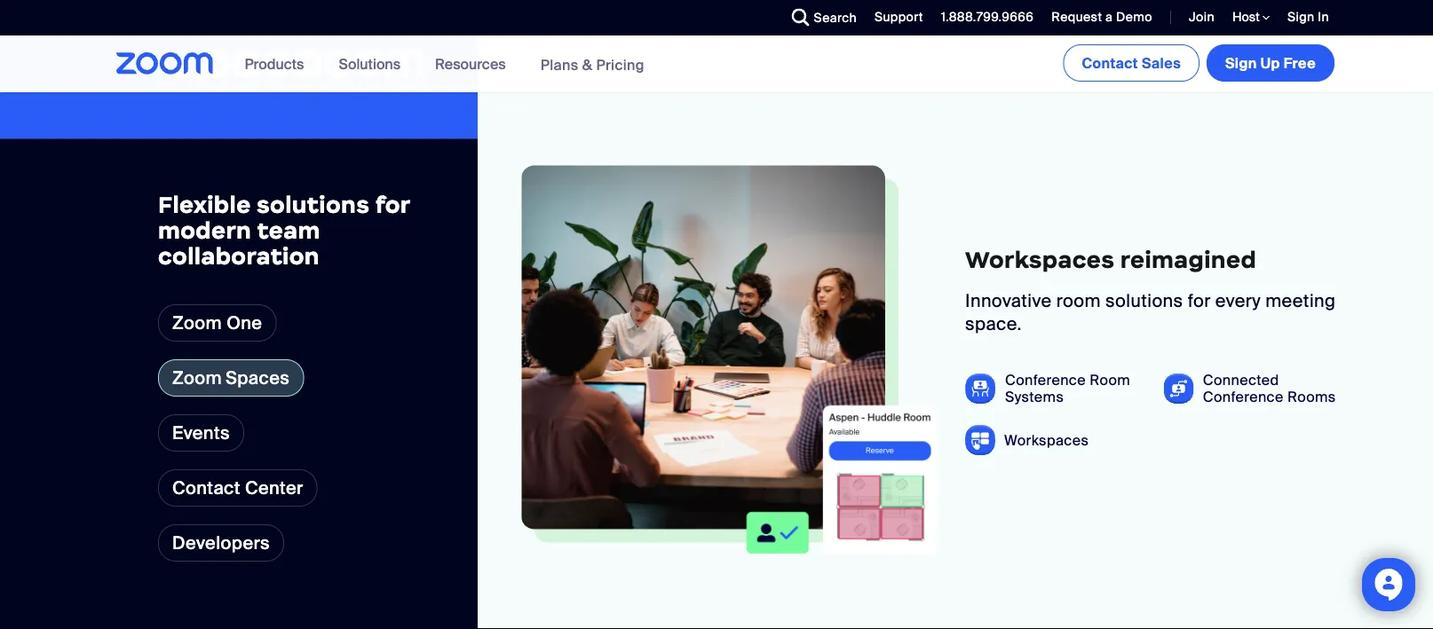 Task type: vqa. For each thing, say whether or not it's contained in the screenshot.
Contact Center
yes



Task type: describe. For each thing, give the bounding box(es) containing it.
plans
[[541, 55, 579, 74]]

zoom spaces tab
[[158, 360, 304, 397]]

sign up free
[[1226, 54, 1316, 72]]

connected conference rooms link
[[1203, 371, 1359, 407]]

1.888.799.9666
[[941, 9, 1034, 25]]

connected conference rooms
[[1203, 371, 1336, 407]]

contact sales
[[1082, 54, 1181, 72]]

zoom interface icon - workspace reservation image
[[684, 365, 939, 559]]

zoom for zoom one
[[172, 312, 222, 334]]

innovative
[[965, 290, 1052, 313]]

flexible solutions for modern team collaboration
[[158, 190, 410, 270]]

for inside flexible solutions for modern team collaboration
[[375, 190, 410, 219]]

join
[[1189, 9, 1215, 25]]

resources
[[435, 55, 506, 73]]

support
[[875, 9, 923, 25]]

flexible solutions for modern team collaboration tab list
[[158, 304, 318, 507]]

sign for sign up free
[[1226, 54, 1257, 72]]

conference inside connected conference rooms
[[1203, 388, 1284, 407]]

for inside innovative room solutions for every meeting space.
[[1188, 290, 1211, 313]]

zoom one
[[172, 312, 262, 334]]

center
[[245, 477, 304, 499]]

conference inside conference room systems
[[1005, 371, 1086, 390]]

rooms
[[1288, 388, 1336, 407]]

search button
[[779, 0, 861, 36]]

pricing
[[596, 55, 645, 74]]

zoom one tab
[[158, 304, 276, 342]]

request a demo
[[1052, 9, 1153, 25]]

products
[[245, 55, 304, 73]]

banner containing contact sales
[[95, 36, 1338, 94]]

space.
[[965, 313, 1022, 336]]

sign for sign in
[[1288, 9, 1315, 25]]

spaces
[[226, 367, 290, 389]]

contact for contact center
[[172, 477, 240, 499]]

every
[[1216, 290, 1261, 313]]

2 / 5 group
[[478, 6, 1433, 630]]

conference room systems link
[[1005, 371, 1160, 407]]



Task type: locate. For each thing, give the bounding box(es) containing it.
1 vertical spatial contact
[[172, 477, 240, 499]]

1 vertical spatial zoom
[[172, 367, 222, 389]]

for
[[375, 190, 410, 219], [1188, 290, 1211, 313]]

0 vertical spatial solutions
[[257, 190, 370, 219]]

banner
[[95, 36, 1338, 94]]

solutions
[[257, 190, 370, 219], [1106, 290, 1183, 313]]

a
[[1106, 9, 1113, 25]]

1 horizontal spatial for
[[1188, 290, 1211, 313]]

1 vertical spatial solutions
[[1106, 290, 1183, 313]]

zoom logo image
[[116, 52, 214, 75]]

sign inside sign up free button
[[1226, 54, 1257, 72]]

workspaces for workspaces reimagined
[[965, 245, 1115, 274]]

room
[[1057, 290, 1101, 313]]

workspaces link
[[1004, 431, 1089, 450]]

0 horizontal spatial sign
[[1226, 54, 1257, 72]]

1 horizontal spatial conference
[[1203, 388, 1284, 407]]

sign left up
[[1226, 54, 1257, 72]]

contact left 'center'
[[172, 477, 240, 499]]

meeting
[[1266, 290, 1336, 313]]

workspaces up innovative
[[965, 245, 1115, 274]]

0 horizontal spatial conference
[[1005, 371, 1086, 390]]

demo
[[1116, 9, 1153, 25]]

solutions
[[339, 55, 401, 73]]

contact for contact sales
[[1082, 54, 1139, 72]]

join link left host
[[1176, 0, 1219, 36]]

contact
[[1082, 54, 1139, 72], [172, 477, 240, 499]]

contact inside the "meetings" navigation
[[1082, 54, 1139, 72]]

0 horizontal spatial contact
[[172, 477, 240, 499]]

solutions button
[[339, 36, 409, 92]]

1 vertical spatial workspaces
[[1004, 431, 1089, 450]]

&
[[582, 55, 593, 74]]

1 horizontal spatial contact
[[1082, 54, 1139, 72]]

solutions inside flexible solutions for modern team collaboration
[[257, 190, 370, 219]]

conference
[[1005, 371, 1086, 390], [1203, 388, 1284, 407]]

plans & pricing
[[541, 55, 645, 74]]

0 vertical spatial sign
[[1288, 9, 1315, 25]]

reimagined
[[1121, 245, 1257, 274]]

meetings navigation
[[1060, 36, 1338, 85]]

innovative room solutions for every meeting space.
[[965, 290, 1336, 336]]

team
[[257, 216, 320, 245]]

zoom for zoom spaces
[[172, 367, 222, 389]]

conference left rooms
[[1203, 388, 1284, 407]]

workspaces for workspaces link
[[1004, 431, 1089, 450]]

join link
[[1176, 0, 1219, 36], [1189, 9, 1215, 25]]

zoom down zoom one tab
[[172, 367, 222, 389]]

contact sales link
[[1063, 44, 1200, 82]]

0 vertical spatial workspaces
[[965, 245, 1115, 274]]

connected
[[1203, 371, 1280, 390]]

request a demo link
[[1039, 0, 1157, 36], [1052, 9, 1153, 25]]

flexible
[[158, 190, 251, 219]]

products button
[[245, 36, 312, 92]]

support link
[[861, 0, 928, 36], [875, 9, 923, 25]]

one
[[227, 312, 262, 334]]

sign in link
[[1275, 0, 1338, 36], [1288, 9, 1330, 25]]

1 horizontal spatial sign
[[1288, 9, 1315, 25]]

in
[[1318, 9, 1330, 25]]

solutions inside innovative room solutions for every meeting space.
[[1106, 290, 1183, 313]]

zoom
[[172, 312, 222, 334], [172, 367, 222, 389]]

0 vertical spatial contact
[[1082, 54, 1139, 72]]

zoom inside tab
[[172, 312, 222, 334]]

1.888.799.9666 button
[[928, 0, 1039, 36], [941, 9, 1034, 25]]

plans & pricing link
[[541, 55, 645, 74], [541, 55, 645, 74]]

workspaces reimagined
[[965, 245, 1257, 274]]

modern
[[158, 216, 252, 245]]

workspaces down systems
[[1004, 431, 1089, 450]]

zoom spaces
[[172, 367, 290, 389]]

1 horizontal spatial solutions
[[1106, 290, 1183, 313]]

1 vertical spatial for
[[1188, 290, 1211, 313]]

0 horizontal spatial for
[[375, 190, 410, 219]]

zoom inside tab
[[172, 367, 222, 389]]

contact center
[[172, 477, 304, 499]]

contact down a
[[1082, 54, 1139, 72]]

room
[[1090, 371, 1131, 390]]

search
[[814, 9, 857, 26]]

collaboration
[[158, 242, 320, 270]]

conference up workspaces link
[[1005, 371, 1086, 390]]

product information navigation
[[231, 36, 658, 94]]

0 vertical spatial for
[[375, 190, 410, 219]]

conference room systems
[[1005, 371, 1131, 407]]

2 zoom from the top
[[172, 367, 222, 389]]

sign up free button
[[1207, 44, 1335, 82]]

sign in
[[1288, 9, 1330, 25]]

up
[[1261, 54, 1280, 72]]

1 zoom from the top
[[172, 312, 222, 334]]

host
[[1233, 9, 1263, 25]]

contact inside tab
[[172, 477, 240, 499]]

host button
[[1233, 9, 1270, 26]]

sign
[[1288, 9, 1315, 25], [1226, 54, 1257, 72]]

zoom left one
[[172, 312, 222, 334]]

join link up the "meetings" navigation
[[1189, 9, 1215, 25]]

systems
[[1005, 388, 1064, 407]]

0 horizontal spatial solutions
[[257, 190, 370, 219]]

sign left in
[[1288, 9, 1315, 25]]

1 vertical spatial sign
[[1226, 54, 1257, 72]]

0 vertical spatial zoom
[[172, 312, 222, 334]]

request
[[1052, 9, 1102, 25]]

sales
[[1142, 54, 1181, 72]]

zoom contact center tab
[[158, 470, 318, 507]]

workspaces
[[965, 245, 1115, 274], [1004, 431, 1089, 450]]

free
[[1284, 54, 1316, 72]]

resources button
[[435, 36, 514, 92]]



